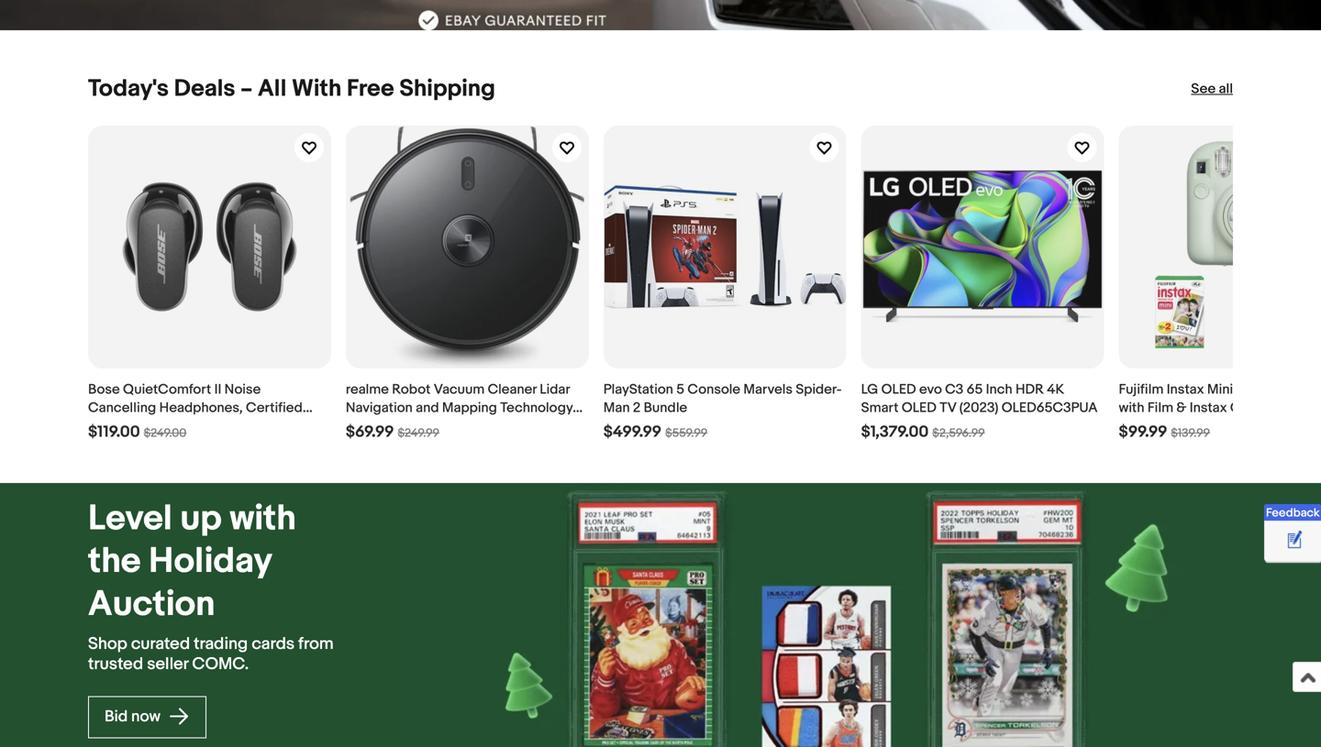 Task type: locate. For each thing, give the bounding box(es) containing it.
cam
[[1297, 382, 1321, 398]]

bose quietcomfort ii noise cancelling headphones, certified refurbished
[[88, 382, 303, 435]]

deals
[[174, 75, 235, 103]]

$99.99
[[1119, 423, 1167, 442]]

tv
[[940, 400, 956, 416]]

$249.99
[[398, 427, 439, 441]]

$69.99 text field
[[346, 423, 394, 442]]

noise
[[224, 382, 261, 398]]

instant
[[1251, 382, 1294, 398]]

$99.99 text field
[[1119, 423, 1167, 442]]

realme robot vacuum cleaner lidar navigation and mapping technology brand new
[[346, 382, 573, 435]]

refurbished
[[88, 418, 165, 435]]

console
[[688, 382, 740, 398]]

realme
[[346, 382, 389, 398]]

oled up smart
[[881, 382, 916, 398]]

2
[[633, 400, 641, 416]]

oled down evo
[[902, 400, 937, 416]]

4k
[[1047, 382, 1064, 398]]

quietcomfort
[[123, 382, 211, 398]]

previous price $559.99 text field
[[665, 427, 708, 441]]

–
[[241, 75, 253, 103]]

all
[[1219, 81, 1233, 97]]

hdr
[[1016, 382, 1044, 398]]

$139.99
[[1171, 427, 1210, 441]]

with
[[230, 498, 296, 541]]

all
[[258, 75, 287, 103]]

comc.
[[192, 654, 249, 675]]

previous price $139.99 text field
[[1171, 427, 1210, 441]]

bundle
[[644, 400, 687, 416]]

evo
[[919, 382, 942, 398]]

lg oled evo c3 65 inch hdr 4k smart oled tv (2023) oled65c3pua $1,379.00 $2,596.99
[[861, 382, 1098, 442]]

from
[[298, 634, 334, 654]]

marvels
[[744, 382, 793, 398]]

cancelling
[[88, 400, 156, 416]]

$69.99
[[346, 423, 394, 442]]

c3
[[945, 382, 964, 398]]

bid now
[[105, 708, 164, 727]]

$69.99 $249.99
[[346, 423, 439, 442]]

mapping
[[442, 400, 497, 416]]

up
[[180, 498, 222, 541]]

see
[[1191, 81, 1216, 97]]

$2,596.99
[[932, 427, 985, 441]]

see all
[[1191, 81, 1233, 97]]

lidar
[[540, 382, 570, 398]]

playstation 5 console marvels spider- man 2 bundle $499.99 $559.99
[[603, 382, 842, 442]]

trusted
[[88, 654, 143, 675]]

$119.00 $249.00
[[88, 423, 187, 442]]

spider-
[[796, 382, 842, 398]]

trading
[[194, 634, 248, 654]]

fujifilm
[[1119, 382, 1164, 398]]

oled
[[881, 382, 916, 398], [902, 400, 937, 416]]

(2023)
[[959, 400, 999, 416]]

the
[[88, 541, 141, 584]]

bid
[[105, 708, 128, 727]]

previous price $249.99 text field
[[398, 427, 439, 441]]

0 vertical spatial oled
[[881, 382, 916, 398]]

new
[[385, 418, 413, 435]]



Task type: describe. For each thing, give the bounding box(es) containing it.
today's deals – all with free shipping link
[[88, 75, 495, 103]]

feedback
[[1266, 506, 1320, 521]]

1 vertical spatial oled
[[902, 400, 937, 416]]

$119.00
[[88, 423, 140, 442]]

$249.00
[[144, 427, 187, 441]]

inch
[[986, 382, 1013, 398]]

level up with the holiday auction link
[[88, 498, 352, 627]]

cards
[[252, 634, 295, 654]]

mini
[[1207, 382, 1233, 398]]

$559.99
[[665, 427, 708, 441]]

65
[[967, 382, 983, 398]]

technology
[[500, 400, 573, 416]]

12
[[1236, 382, 1248, 398]]

see all link
[[1191, 80, 1233, 98]]

headphones,
[[159, 400, 243, 416]]

man
[[603, 400, 630, 416]]

with
[[292, 75, 342, 103]]

$1,379.00 text field
[[861, 423, 929, 442]]

$499.99 text field
[[603, 423, 662, 442]]

ii
[[214, 382, 221, 398]]

free
[[347, 75, 394, 103]]

seller
[[147, 654, 188, 675]]

5
[[676, 382, 684, 398]]

certified
[[246, 400, 303, 416]]

now
[[131, 708, 160, 727]]

today's deals – all with free shipping
[[88, 75, 495, 103]]

$119.00 text field
[[88, 423, 140, 442]]

smart
[[861, 400, 899, 416]]

today's
[[88, 75, 169, 103]]

oled65c3pua
[[1002, 400, 1098, 416]]

previous price $249.00 text field
[[144, 427, 187, 441]]

$1,379.00
[[861, 423, 929, 442]]

auction
[[88, 584, 215, 627]]

brand
[[346, 418, 382, 435]]

bose
[[88, 382, 120, 398]]

fujifilm instax mini 12 instant cam $99.99 $139.99
[[1119, 382, 1321, 442]]

shipping
[[399, 75, 495, 103]]

$499.99
[[603, 423, 662, 442]]

and
[[416, 400, 439, 416]]

playstation
[[603, 382, 673, 398]]

lg
[[861, 382, 878, 398]]

shop
[[88, 634, 127, 654]]

vacuum
[[434, 382, 485, 398]]

instax
[[1167, 382, 1204, 398]]

curated
[[131, 634, 190, 654]]

holiday
[[149, 541, 272, 584]]

previous price $2,596.99 text field
[[932, 427, 985, 441]]

bid now link
[[88, 697, 206, 739]]

level up with the holiday auction shop curated trading cards from trusted seller comc.
[[88, 498, 334, 675]]

cleaner
[[488, 382, 537, 398]]

navigation
[[346, 400, 413, 416]]

robot
[[392, 382, 431, 398]]

level
[[88, 498, 172, 541]]



Task type: vqa. For each thing, say whether or not it's contained in the screenshot.
your within the Setting up your shipping options
no



